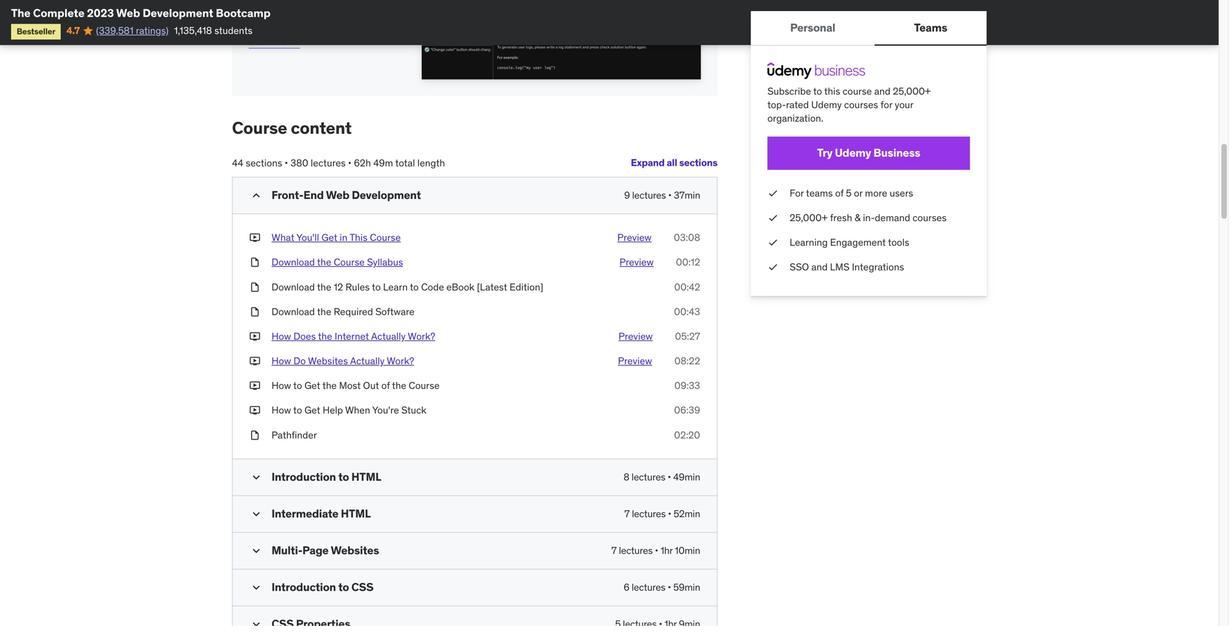 Task type: vqa. For each thing, say whether or not it's contained in the screenshot.


Task type: describe. For each thing, give the bounding box(es) containing it.
required
[[334, 306, 373, 318]]

personal
[[791, 20, 836, 35]]

2 sections from the left
[[246, 157, 282, 169]]

front-
[[272, 188, 304, 202]]

• left the 380
[[285, 157, 288, 169]]

students
[[215, 24, 253, 37]]

introduction for introduction to html
[[272, 470, 336, 484]]

download the course syllabus
[[272, 256, 403, 269]]

how do websites actually work?
[[272, 355, 414, 368]]

25,000+ inside subscribe to this course and 25,000+ top‑rated udemy courses for your organization.
[[893, 85, 931, 98]]

expand all sections button
[[631, 149, 718, 177]]

1hr
[[661, 545, 673, 557]]

course inside button
[[334, 256, 365, 269]]

your
[[895, 99, 914, 111]]

front-end web development
[[272, 188, 421, 202]]

work? inside button
[[408, 330, 436, 343]]

complete
[[33, 6, 85, 20]]

3 small image from the top
[[250, 618, 263, 627]]

(339,581
[[96, 24, 134, 37]]

0 horizontal spatial development
[[143, 6, 214, 20]]

pathfinder
[[272, 429, 317, 442]]

to for how to get help when you're stuck
[[293, 404, 302, 417]]

preview for 03:08
[[618, 232, 652, 244]]

1 vertical spatial udemy
[[835, 146, 872, 160]]

total
[[396, 157, 415, 169]]

you'll
[[297, 232, 319, 244]]

teams
[[915, 20, 948, 35]]

a
[[268, 35, 273, 48]]

when
[[345, 404, 370, 417]]

7 lectures • 52min
[[625, 508, 701, 520]]

8
[[624, 471, 630, 484]]

1,135,418 students
[[174, 24, 253, 37]]

• for front-end web development
[[669, 189, 672, 202]]

09:33
[[675, 380, 701, 392]]

how do websites actually work? button
[[272, 355, 414, 368]]

1 horizontal spatial courses
[[913, 212, 947, 224]]

how for how to get the most out of the course
[[272, 380, 291, 392]]

how to get help when you're stuck
[[272, 404, 427, 417]]

7 for intermediate html
[[625, 508, 630, 520]]

personal button
[[751, 11, 875, 44]]

course content
[[232, 117, 352, 138]]

to for introduction to css
[[339, 581, 349, 595]]

44
[[232, 157, 244, 169]]

integrations
[[852, 261, 905, 273]]

the inside how does the internet actually work? button
[[318, 330, 333, 343]]

learning
[[790, 236, 828, 249]]

demo
[[275, 35, 300, 48]]

preview for 05:27
[[619, 330, 653, 343]]

download for download the required software
[[272, 306, 315, 318]]

websites for do
[[308, 355, 348, 368]]

the left required
[[317, 306, 332, 318]]

for
[[790, 187, 804, 199]]

0 vertical spatial html
[[352, 470, 382, 484]]

7 for multi-page websites
[[612, 545, 617, 557]]

49min
[[674, 471, 701, 484]]

small image for intermediate
[[250, 508, 263, 522]]

or
[[854, 187, 863, 199]]

teams button
[[875, 11, 987, 44]]

2023
[[87, 6, 114, 20]]

fresh
[[831, 212, 853, 224]]

download the course syllabus button
[[272, 256, 403, 269]]

top‑rated
[[768, 99, 809, 111]]

how for how do websites actually work?
[[272, 355, 291, 368]]

5
[[847, 187, 852, 199]]

&
[[855, 212, 861, 224]]

organization.
[[768, 112, 824, 125]]

intermediate
[[272, 507, 339, 521]]

0 vertical spatial web
[[116, 6, 140, 20]]

css
[[352, 581, 374, 595]]

what you'll get in this course
[[272, 232, 401, 244]]

get for in
[[322, 232, 338, 244]]

udemy business image
[[768, 62, 866, 79]]

• for multi-page websites
[[655, 545, 659, 557]]

how does the internet actually work? button
[[272, 330, 436, 344]]

44 sections • 380 lectures • 62h 49m total length
[[232, 157, 445, 169]]

get for help
[[305, 404, 321, 417]]

to for how to get the most out of the course
[[293, 380, 302, 392]]

preview for 08:22
[[618, 355, 653, 368]]

course up 44
[[232, 117, 287, 138]]

download for download the 12 rules to learn to code ebook [latest edition]
[[272, 281, 315, 293]]

in
[[340, 232, 348, 244]]

[latest
[[477, 281, 508, 293]]

all
[[667, 157, 678, 169]]

1 vertical spatial of
[[382, 380, 390, 392]]

work? inside button
[[387, 355, 414, 368]]

expand
[[631, 157, 665, 169]]

to for subscribe to this course and 25,000+ top‑rated udemy courses for your organization.
[[814, 85, 823, 98]]

introduction for introduction to css
[[272, 581, 336, 595]]

multi-
[[272, 544, 303, 558]]

teams
[[807, 187, 833, 199]]

ratings)
[[136, 24, 169, 37]]

sso and lms integrations
[[790, 261, 905, 273]]

for
[[881, 99, 893, 111]]

the left most
[[323, 380, 337, 392]]

engagement
[[831, 236, 886, 249]]

03:08
[[674, 232, 701, 244]]

62h 49m
[[354, 157, 393, 169]]

02:20
[[675, 429, 701, 442]]

1 horizontal spatial of
[[836, 187, 844, 199]]

intermediate html
[[272, 507, 371, 521]]

9
[[625, 189, 630, 202]]

how does the internet actually work?
[[272, 330, 436, 343]]

lectures for websites
[[619, 545, 653, 557]]

users
[[890, 187, 914, 199]]

demand
[[875, 212, 911, 224]]

ebook
[[447, 281, 475, 293]]

00:12
[[676, 256, 701, 269]]

1 vertical spatial 25,000+
[[790, 212, 828, 224]]

udemy inside subscribe to this course and 25,000+ top‑rated udemy courses for your organization.
[[812, 99, 842, 111]]

see a demo link
[[249, 24, 300, 48]]

1 vertical spatial and
[[812, 261, 828, 273]]



Task type: locate. For each thing, give the bounding box(es) containing it.
2 download from the top
[[272, 281, 315, 293]]

preview
[[618, 232, 652, 244], [620, 256, 654, 269], [619, 330, 653, 343], [618, 355, 653, 368]]

does
[[294, 330, 316, 343]]

udemy
[[812, 99, 842, 111], [835, 146, 872, 160]]

small image for introduction to css
[[250, 581, 263, 595]]

how to get the most out of the course
[[272, 380, 440, 392]]

preview for 00:12
[[620, 256, 654, 269]]

length
[[418, 157, 445, 169]]

rules
[[346, 281, 370, 293]]

introduction down page
[[272, 581, 336, 595]]

10min
[[675, 545, 701, 557]]

try udemy business link
[[768, 137, 971, 170]]

more
[[866, 187, 888, 199]]

to down do
[[293, 380, 302, 392]]

development up 1,135,418
[[143, 6, 214, 20]]

1 small image from the top
[[250, 471, 263, 485]]

small image
[[250, 471, 263, 485], [250, 544, 263, 558], [250, 581, 263, 595]]

actually up out in the left of the page
[[350, 355, 385, 368]]

download up does
[[272, 306, 315, 318]]

html up intermediate html
[[352, 470, 382, 484]]

3 how from the top
[[272, 380, 291, 392]]

• left 1hr
[[655, 545, 659, 557]]

0 vertical spatial download
[[272, 256, 315, 269]]

end
[[304, 188, 324, 202]]

to left this
[[814, 85, 823, 98]]

you're
[[372, 404, 399, 417]]

lectures right the '6'
[[632, 582, 666, 594]]

0 vertical spatial 25,000+
[[893, 85, 931, 98]]

1 vertical spatial development
[[352, 188, 421, 202]]

to right rules
[[372, 281, 381, 293]]

0 vertical spatial work?
[[408, 330, 436, 343]]

7 left 1hr
[[612, 545, 617, 557]]

download for download the course syllabus
[[272, 256, 315, 269]]

• left 62h 49m
[[348, 157, 352, 169]]

and inside subscribe to this course and 25,000+ top‑rated udemy courses for your organization.
[[875, 85, 891, 98]]

edition]
[[510, 281, 544, 293]]

2 how from the top
[[272, 355, 291, 368]]

small image for multi-page websites
[[250, 544, 263, 558]]

0 horizontal spatial 25,000+
[[790, 212, 828, 224]]

1 horizontal spatial development
[[352, 188, 421, 202]]

syllabus
[[367, 256, 403, 269]]

small image
[[250, 189, 263, 203], [250, 508, 263, 522], [250, 618, 263, 627]]

courses inside subscribe to this course and 25,000+ top‑rated udemy courses for your organization.
[[845, 99, 879, 111]]

learning engagement tools
[[790, 236, 910, 249]]

sections inside dropdown button
[[680, 157, 718, 169]]

out
[[363, 380, 379, 392]]

1 vertical spatial websites
[[331, 544, 379, 558]]

7 down 8 at bottom right
[[625, 508, 630, 520]]

52min
[[674, 508, 701, 520]]

1 vertical spatial small image
[[250, 544, 263, 558]]

software
[[376, 306, 415, 318]]

get left help in the left of the page
[[305, 404, 321, 417]]

0 vertical spatial of
[[836, 187, 844, 199]]

how inside how does the internet actually work? button
[[272, 330, 291, 343]]

sso
[[790, 261, 810, 273]]

preview left 00:12
[[620, 256, 654, 269]]

introduction to html
[[272, 470, 382, 484]]

lectures for web
[[633, 189, 666, 202]]

• left 59min on the bottom
[[668, 582, 672, 594]]

1 vertical spatial actually
[[350, 355, 385, 368]]

• for introduction to css
[[668, 582, 672, 594]]

get inside button
[[322, 232, 338, 244]]

learn
[[383, 281, 408, 293]]

2 small image from the top
[[250, 508, 263, 522]]

2 introduction from the top
[[272, 581, 336, 595]]

courses down "course" at the top
[[845, 99, 879, 111]]

courses right demand
[[913, 212, 947, 224]]

how for how does the internet actually work?
[[272, 330, 291, 343]]

preview down the 9
[[618, 232, 652, 244]]

• left the 37min
[[669, 189, 672, 202]]

websites for page
[[331, 544, 379, 558]]

download down what
[[272, 256, 315, 269]]

to inside subscribe to this course and 25,000+ top‑rated udemy courses for your organization.
[[814, 85, 823, 98]]

00:42
[[675, 281, 701, 293]]

tab list containing personal
[[751, 11, 987, 46]]

this
[[350, 232, 368, 244]]

to for introduction to html
[[339, 470, 349, 484]]

0 vertical spatial courses
[[845, 99, 879, 111]]

1 horizontal spatial and
[[875, 85, 891, 98]]

and right sso
[[812, 261, 828, 273]]

00:43
[[674, 306, 701, 318]]

1 download from the top
[[272, 256, 315, 269]]

1 small image from the top
[[250, 189, 263, 203]]

7
[[625, 508, 630, 520], [612, 545, 617, 557]]

what you'll get in this course button
[[272, 231, 401, 245]]

2 vertical spatial download
[[272, 306, 315, 318]]

2 vertical spatial small image
[[250, 618, 263, 627]]

get
[[322, 232, 338, 244], [305, 380, 321, 392], [305, 404, 321, 417]]

0 vertical spatial small image
[[250, 189, 263, 203]]

0 horizontal spatial courses
[[845, 99, 879, 111]]

380
[[291, 157, 309, 169]]

0 horizontal spatial web
[[116, 6, 140, 20]]

0 horizontal spatial of
[[382, 380, 390, 392]]

lectures right the 9
[[633, 189, 666, 202]]

course
[[843, 85, 872, 98]]

1 vertical spatial introduction
[[272, 581, 336, 595]]

1 introduction from the top
[[272, 470, 336, 484]]

and up for
[[875, 85, 891, 98]]

0 vertical spatial udemy
[[812, 99, 842, 111]]

1 vertical spatial web
[[326, 188, 350, 202]]

the right out in the left of the page
[[392, 380, 407, 392]]

0 vertical spatial websites
[[308, 355, 348, 368]]

lectures left 1hr
[[619, 545, 653, 557]]

2 vertical spatial get
[[305, 404, 321, 417]]

0 horizontal spatial sections
[[246, 157, 282, 169]]

4 how from the top
[[272, 404, 291, 417]]

59min
[[674, 582, 701, 594]]

tools
[[889, 236, 910, 249]]

of left 5
[[836, 187, 844, 199]]

page
[[303, 544, 329, 558]]

actually inside button
[[350, 355, 385, 368]]

the inside download the course syllabus button
[[317, 256, 332, 269]]

development down 62h 49m
[[352, 188, 421, 202]]

lectures for html
[[632, 471, 666, 484]]

1 how from the top
[[272, 330, 291, 343]]

lectures right the 380
[[311, 157, 346, 169]]

multi-page websites
[[272, 544, 379, 558]]

html down introduction to html
[[341, 507, 371, 521]]

small image for front-
[[250, 189, 263, 203]]

get down do
[[305, 380, 321, 392]]

xsmall image
[[250, 231, 261, 245], [768, 236, 779, 250], [768, 261, 779, 274], [250, 281, 261, 294], [250, 379, 261, 393], [250, 429, 261, 442]]

to left 'css' in the left bottom of the page
[[339, 581, 349, 595]]

12
[[334, 281, 343, 293]]

1 horizontal spatial sections
[[680, 157, 718, 169]]

08:22
[[675, 355, 701, 368]]

(339,581 ratings)
[[96, 24, 169, 37]]

try
[[818, 146, 833, 160]]

1 horizontal spatial 7
[[625, 508, 630, 520]]

8 lectures • 49min
[[624, 471, 701, 484]]

• left 52min
[[668, 508, 672, 520]]

help
[[323, 404, 343, 417]]

course down in
[[334, 256, 365, 269]]

udemy right try
[[835, 146, 872, 160]]

25,000+ up 'your'
[[893, 85, 931, 98]]

0 vertical spatial small image
[[250, 471, 263, 485]]

lms
[[830, 261, 850, 273]]

0 horizontal spatial 7
[[612, 545, 617, 557]]

sections right 44
[[246, 157, 282, 169]]

business
[[874, 146, 921, 160]]

internet
[[335, 330, 369, 343]]

• for introduction to html
[[668, 471, 671, 484]]

get for the
[[305, 380, 321, 392]]

lectures right 8 at bottom right
[[632, 471, 666, 484]]

download the required software
[[272, 306, 415, 318]]

1 vertical spatial get
[[305, 380, 321, 392]]

preview left 05:27
[[619, 330, 653, 343]]

25,000+ fresh & in-demand courses
[[790, 212, 947, 224]]

websites right do
[[308, 355, 348, 368]]

1 horizontal spatial web
[[326, 188, 350, 202]]

0 vertical spatial introduction
[[272, 470, 336, 484]]

and
[[875, 85, 891, 98], [812, 261, 828, 273]]

work?
[[408, 330, 436, 343], [387, 355, 414, 368]]

the right does
[[318, 330, 333, 343]]

actually down software
[[371, 330, 406, 343]]

do
[[294, 355, 306, 368]]

lectures
[[311, 157, 346, 169], [633, 189, 666, 202], [632, 471, 666, 484], [632, 508, 666, 520], [619, 545, 653, 557], [632, 582, 666, 594]]

06:39
[[675, 404, 701, 417]]

actually
[[371, 330, 406, 343], [350, 355, 385, 368]]

web right end
[[326, 188, 350, 202]]

9 lectures • 37min
[[625, 189, 701, 202]]

0 vertical spatial 7
[[625, 508, 630, 520]]

0 vertical spatial and
[[875, 85, 891, 98]]

of right out in the left of the page
[[382, 380, 390, 392]]

2 vertical spatial small image
[[250, 581, 263, 595]]

25,000+ up learning at the top
[[790, 212, 828, 224]]

1 horizontal spatial 25,000+
[[893, 85, 931, 98]]

web up (339,581 ratings)
[[116, 6, 140, 20]]

see a demo
[[249, 35, 300, 48]]

subscribe to this course and 25,000+ top‑rated udemy courses for your organization.
[[768, 85, 931, 125]]

6
[[624, 582, 630, 594]]

small image for introduction to html
[[250, 471, 263, 485]]

course inside button
[[370, 232, 401, 244]]

to up intermediate html
[[339, 470, 349, 484]]

0 vertical spatial development
[[143, 6, 214, 20]]

lectures up 7 lectures • 1hr 10min
[[632, 508, 666, 520]]

0 vertical spatial actually
[[371, 330, 406, 343]]

websites up 'css' in the left bottom of the page
[[331, 544, 379, 558]]

• for intermediate html
[[668, 508, 672, 520]]

• left 49min
[[668, 471, 671, 484]]

development
[[143, 6, 214, 20], [352, 188, 421, 202]]

2 small image from the top
[[250, 544, 263, 558]]

bestseller
[[17, 26, 55, 37]]

the down what you'll get in this course button
[[317, 256, 332, 269]]

in-
[[863, 212, 875, 224]]

websites inside button
[[308, 355, 348, 368]]

1 vertical spatial small image
[[250, 508, 263, 522]]

tab list
[[751, 11, 987, 46]]

3 download from the top
[[272, 306, 315, 318]]

udemy down this
[[812, 99, 842, 111]]

0 horizontal spatial and
[[812, 261, 828, 273]]

0 vertical spatial get
[[322, 232, 338, 244]]

actually inside button
[[371, 330, 406, 343]]

sections right all at the right
[[680, 157, 718, 169]]

1 vertical spatial courses
[[913, 212, 947, 224]]

xsmall image
[[768, 187, 779, 200], [768, 211, 779, 225], [250, 256, 261, 269], [250, 305, 261, 319], [250, 330, 261, 344], [250, 355, 261, 368], [250, 404, 261, 418]]

of
[[836, 187, 844, 199], [382, 380, 390, 392]]

what
[[272, 232, 295, 244]]

download left 12
[[272, 281, 315, 293]]

how
[[272, 330, 291, 343], [272, 355, 291, 368], [272, 380, 291, 392], [272, 404, 291, 417]]

1 vertical spatial work?
[[387, 355, 414, 368]]

the left 12
[[317, 281, 332, 293]]

1 sections from the left
[[680, 157, 718, 169]]

course up the syllabus
[[370, 232, 401, 244]]

to up pathfinder
[[293, 404, 302, 417]]

how inside how do websites actually work? button
[[272, 355, 291, 368]]

stuck
[[402, 404, 427, 417]]

see
[[249, 35, 266, 48]]

websites
[[308, 355, 348, 368], [331, 544, 379, 558]]

lectures for css
[[632, 582, 666, 594]]

to left code
[[410, 281, 419, 293]]

the complete 2023 web development bootcamp
[[11, 6, 271, 20]]

download inside download the course syllabus button
[[272, 256, 315, 269]]

1 vertical spatial 7
[[612, 545, 617, 557]]

3 small image from the top
[[250, 581, 263, 595]]

1 vertical spatial html
[[341, 507, 371, 521]]

4.7
[[66, 24, 80, 37]]

introduction up intermediate
[[272, 470, 336, 484]]

course up stuck
[[409, 380, 440, 392]]

1 vertical spatial download
[[272, 281, 315, 293]]

preview left 08:22
[[618, 355, 653, 368]]

37min
[[674, 189, 701, 202]]

for teams of 5 or more users
[[790, 187, 914, 199]]

the
[[11, 6, 31, 20]]

how for how to get help when you're stuck
[[272, 404, 291, 417]]

html
[[352, 470, 382, 484], [341, 507, 371, 521]]

get left in
[[322, 232, 338, 244]]



